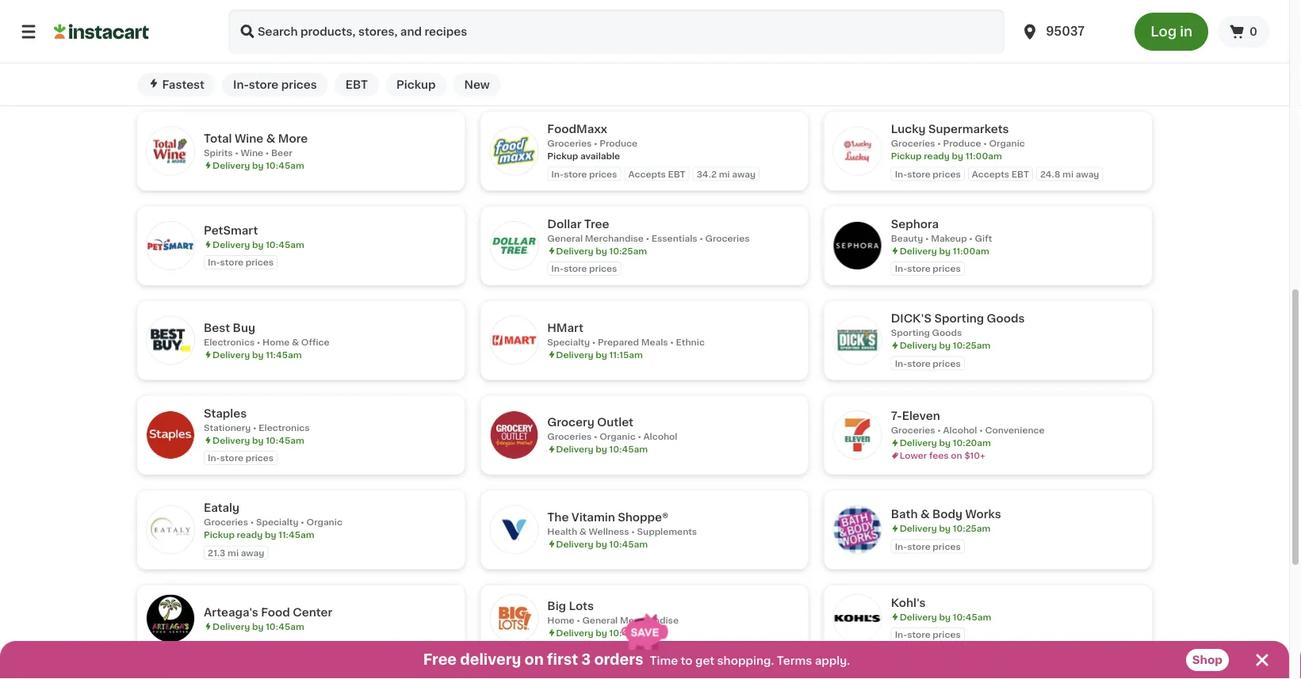 Task type: locate. For each thing, give the bounding box(es) containing it.
general
[[548, 234, 583, 243], [583, 616, 618, 625]]

10:30am
[[953, 54, 992, 62]]

fees down care
[[242, 51, 262, 59]]

2 horizontal spatial lower
[[900, 452, 928, 461]]

lucky supermarkets groceries • produce • organic pickup ready by 11:00am
[[891, 124, 1026, 161]]

1 vertical spatial 10:25am
[[953, 341, 991, 350]]

11:00am down gift
[[953, 247, 990, 255]]

electronics inside staples stationery • electronics
[[259, 424, 310, 432]]

general inside big lots home • general merchandise
[[583, 616, 618, 625]]

ready up 21.3 mi away
[[237, 531, 263, 540]]

close image
[[1254, 651, 1273, 670]]

10:25am down 'dick's sporting goods sporting goods'
[[953, 341, 991, 350]]

0 vertical spatial in
[[1181, 25, 1193, 38]]

lower down personal
[[213, 51, 240, 59]]

groceries inside the dollar tree general merchandise • essentials • groceries
[[706, 234, 750, 243]]

store
[[220, 69, 244, 77], [249, 79, 279, 90], [564, 170, 587, 178], [908, 170, 931, 178], [220, 258, 244, 267], [564, 264, 587, 273], [908, 264, 931, 273], [908, 359, 931, 368], [220, 454, 244, 463], [908, 543, 931, 551], [908, 631, 931, 640]]

instacart logo image
[[54, 22, 149, 41]]

in
[[1181, 25, 1193, 38], [609, 57, 617, 66]]

0 vertical spatial lower fees on $10+
[[556, 44, 642, 53]]

1 horizontal spatial produce
[[944, 139, 982, 148]]

accepts for lucky supermarkets
[[972, 170, 1010, 178]]

0 vertical spatial electronics
[[204, 338, 255, 347]]

organic inside grocery outlet groceries • organic • alcohol
[[600, 433, 636, 442]]

& inside best buy electronics • home & office
[[292, 338, 299, 347]]

ebt
[[346, 79, 368, 90], [668, 170, 686, 178], [1012, 170, 1030, 178]]

24.8 mi away
[[1041, 170, 1100, 178]]

1 vertical spatial general
[[583, 616, 618, 625]]

body
[[933, 509, 963, 520]]

store down care
[[249, 79, 279, 90]]

& right bath
[[921, 509, 930, 520]]

1 horizontal spatial in
[[1181, 25, 1193, 38]]

$10+
[[621, 44, 642, 53], [277, 51, 298, 59], [965, 452, 986, 461]]

delivery down bath
[[900, 525, 938, 533]]

0 horizontal spatial mi
[[228, 549, 239, 558]]

10:20am down the 7-eleven groceries • alcohol • convenience
[[953, 439, 992, 448]]

10:25am for tree
[[610, 247, 647, 255]]

0 horizontal spatial goods
[[933, 329, 963, 337]]

dick's
[[891, 313, 932, 324]]

1 produce from the left
[[600, 139, 638, 148]]

2 horizontal spatial away
[[1076, 170, 1100, 178]]

11:45am down best buy electronics • home & office
[[266, 351, 302, 359]]

groceries down eleven at the bottom right of page
[[891, 427, 936, 435]]

by inside eataly groceries • specialty • organic pickup ready by 11:45am
[[265, 531, 276, 540]]

meals
[[642, 338, 669, 347]]

$10+ inside cvs® personal care • drugstore • groceries delivery by 10:20am lower fees on $10+
[[277, 51, 298, 59]]

2 vertical spatial organic
[[307, 518, 343, 527]]

1 vertical spatial 10:20am
[[953, 439, 992, 448]]

sephora beauty • makeup • gift
[[891, 218, 993, 243]]

groceries down the lucky on the top right of the page
[[891, 139, 936, 148]]

lawn & garden • hardware • home decor
[[891, 41, 1076, 50]]

delivery down lots
[[556, 629, 594, 638]]

convenience
[[986, 427, 1045, 435]]

1 vertical spatial goods
[[933, 329, 963, 337]]

to
[[681, 656, 693, 667]]

1 vertical spatial delivery by 10:25am
[[900, 341, 991, 350]]

total wine & more spirits • wine • beer
[[204, 133, 308, 157]]

prepared
[[598, 338, 639, 347]]

in-store prices down lucky supermarkets groceries • produce • organic pickup ready by 11:00am
[[895, 170, 961, 178]]

mi right 21.3
[[228, 549, 239, 558]]

hardware
[[968, 41, 1012, 50]]

produce inside foodmaxx groceries • produce pickup available
[[600, 139, 638, 148]]

electronics
[[204, 338, 255, 347], [259, 424, 310, 432]]

2 horizontal spatial home
[[1020, 41, 1047, 50]]

prices inside button
[[281, 79, 317, 90]]

mi for foodmaxx
[[719, 170, 730, 178]]

fees up pickup ready in 60 min
[[586, 44, 606, 53]]

goods
[[987, 313, 1025, 324], [933, 329, 963, 337]]

11:00am
[[966, 152, 1003, 161], [953, 247, 990, 255]]

11:15am
[[610, 351, 643, 359]]

1 vertical spatial sporting
[[891, 329, 931, 337]]

None search field
[[228, 10, 1005, 54]]

electronics right stationery
[[259, 424, 310, 432]]

fees down delivery by 10:20am
[[930, 452, 949, 461]]

personal
[[204, 25, 243, 34]]

available
[[581, 152, 621, 161]]

delivery by 10:25am for tree
[[556, 247, 647, 255]]

center
[[293, 607, 333, 618]]

delivery by 10:45am down kohl's
[[900, 613, 992, 622]]

orders
[[595, 654, 644, 668]]

0 horizontal spatial specialty
[[256, 518, 299, 527]]

0 horizontal spatial accepts ebt
[[629, 170, 686, 178]]

delivery by 10:30am
[[900, 54, 992, 62]]

•
[[269, 25, 273, 34], [323, 25, 326, 34], [962, 41, 966, 50], [1014, 41, 1017, 50], [594, 139, 598, 148], [938, 139, 942, 148], [984, 139, 988, 148], [235, 148, 239, 157], [266, 148, 269, 157], [646, 234, 650, 243], [700, 234, 704, 243], [926, 234, 930, 243], [970, 234, 973, 243], [257, 338, 261, 347], [592, 338, 596, 347], [671, 338, 674, 347], [253, 424, 257, 432], [938, 427, 942, 435], [980, 427, 984, 435], [594, 433, 598, 442], [638, 433, 642, 442], [250, 518, 254, 527], [301, 518, 305, 527], [632, 528, 635, 536], [577, 616, 581, 625]]

accepts ebt for lucky supermarkets
[[972, 170, 1030, 178]]

store down dollar
[[564, 264, 587, 273]]

1 vertical spatial home
[[263, 338, 290, 347]]

2 horizontal spatial mi
[[1063, 170, 1074, 178]]

away
[[733, 170, 756, 178], [1076, 170, 1100, 178], [241, 549, 264, 558]]

1 vertical spatial specialty
[[256, 518, 299, 527]]

delivery by 10:45am down arteaga's food center
[[213, 623, 304, 631]]

ebt left "pickup" button
[[346, 79, 368, 90]]

wine left beer
[[241, 148, 263, 157]]

the vitamin shoppe® image
[[491, 507, 538, 554]]

21.3
[[208, 549, 226, 558]]

on up 60
[[608, 44, 619, 53]]

produce inside lucky supermarkets groceries • produce • organic pickup ready by 11:00am
[[944, 139, 982, 148]]

0 vertical spatial specialty
[[548, 338, 590, 347]]

0 vertical spatial delivery by 10:25am
[[556, 247, 647, 255]]

delivery by 10:25am down 'dick's sporting goods sporting goods'
[[900, 341, 991, 350]]

produce down the supermarkets
[[944, 139, 982, 148]]

aid®
[[573, 3, 599, 15]]

• inside the vitamin shoppe® health & wellness • supplements
[[632, 528, 635, 536]]

away right 24.8
[[1076, 170, 1100, 178]]

accepts down lucky supermarkets groceries • produce • organic pickup ready by 11:00am
[[972, 170, 1010, 178]]

total
[[204, 133, 232, 144]]

the
[[548, 512, 569, 523]]

groceries right essentials
[[706, 234, 750, 243]]

1 vertical spatial wine
[[241, 148, 263, 157]]

mi
[[719, 170, 730, 178], [1063, 170, 1074, 178], [228, 549, 239, 558]]

away right 21.3
[[241, 549, 264, 558]]

2 produce from the left
[[944, 139, 982, 148]]

by inside lucky supermarkets groceries • produce • organic pickup ready by 11:00am
[[953, 152, 964, 161]]

2 accepts ebt from the left
[[972, 170, 1030, 178]]

2 horizontal spatial ready
[[924, 152, 950, 161]]

0 horizontal spatial accepts
[[629, 170, 666, 178]]

2 accepts from the left
[[972, 170, 1010, 178]]

1 vertical spatial in
[[609, 57, 617, 66]]

0 horizontal spatial ebt
[[346, 79, 368, 90]]

lower up pickup ready in 60 min
[[556, 44, 584, 53]]

mi for lucky supermarkets
[[1063, 170, 1074, 178]]

home
[[1020, 41, 1047, 50], [263, 338, 290, 347], [548, 616, 575, 625]]

0 horizontal spatial home
[[263, 338, 290, 347]]

specialty up 21.3 mi away
[[256, 518, 299, 527]]

fastest button
[[137, 73, 216, 97]]

electronics down best at top left
[[204, 338, 255, 347]]

in- down personal
[[208, 69, 220, 77]]

fastest
[[162, 79, 205, 90]]

home down big
[[548, 616, 575, 625]]

1 horizontal spatial away
[[733, 170, 756, 178]]

on down delivery by 10:20am
[[952, 452, 963, 461]]

0 horizontal spatial sporting
[[891, 329, 931, 337]]

store down available
[[564, 170, 587, 178]]

mi right 34.2
[[719, 170, 730, 178]]

1 horizontal spatial $10+
[[621, 44, 642, 53]]

time
[[650, 656, 678, 667]]

ready down the lucky on the top right of the page
[[924, 152, 950, 161]]

0 horizontal spatial fees
[[242, 51, 262, 59]]

delivery inside cvs® personal care • drugstore • groceries delivery by 10:20am lower fees on $10+
[[213, 38, 250, 47]]

in-
[[208, 69, 220, 77], [233, 79, 249, 90], [552, 170, 564, 178], [895, 170, 908, 178], [208, 258, 220, 267], [552, 264, 564, 273], [895, 264, 908, 273], [895, 359, 908, 368], [208, 454, 220, 463], [895, 543, 908, 551], [895, 631, 908, 640]]

general down dollar
[[548, 234, 583, 243]]

2 vertical spatial ready
[[237, 531, 263, 540]]

specialty down hmart
[[548, 338, 590, 347]]

in-store prices down petsmart
[[208, 258, 274, 267]]

10:25am
[[610, 247, 647, 255], [953, 341, 991, 350], [953, 525, 991, 533]]

1 vertical spatial lower fees on $10+
[[900, 452, 986, 461]]

specialty inside hmart specialty • prepared meals • ethnic
[[548, 338, 590, 347]]

1 vertical spatial 11:45am
[[279, 531, 315, 540]]

0 horizontal spatial organic
[[307, 518, 343, 527]]

groceries down eataly on the left
[[204, 518, 248, 527]]

0 horizontal spatial alcohol
[[644, 433, 678, 442]]

0 vertical spatial organic
[[990, 139, 1026, 148]]

delivery down dollar
[[556, 247, 594, 255]]

0 vertical spatial 10:25am
[[610, 247, 647, 255]]

2 vertical spatial delivery by 10:25am
[[900, 525, 991, 533]]

7 eleven image
[[834, 412, 882, 459]]

1 horizontal spatial specialty
[[548, 338, 590, 347]]

delivery by 11:00am
[[900, 247, 990, 255]]

eleven
[[903, 411, 941, 422]]

wine
[[235, 133, 264, 144], [241, 148, 263, 157]]

& down vitamin
[[580, 528, 587, 536]]

accepts ebt
[[629, 170, 686, 178], [972, 170, 1030, 178]]

bath & body works image
[[834, 507, 882, 554]]

0 horizontal spatial 10:20am
[[266, 38, 304, 47]]

1 accepts from the left
[[629, 170, 666, 178]]

home inside best buy electronics • home & office
[[263, 338, 290, 347]]

10:20am down drugstore
[[266, 38, 304, 47]]

pickup down foodmaxx
[[548, 152, 579, 161]]

groceries down foodmaxx
[[548, 139, 592, 148]]

delivery down eleven at the bottom right of page
[[900, 439, 938, 448]]

store down bath
[[908, 543, 931, 551]]

gift
[[976, 234, 993, 243]]

ebt for foodmaxx
[[668, 170, 686, 178]]

1 vertical spatial organic
[[600, 433, 636, 442]]

in- down dollar
[[552, 264, 564, 273]]

lawn
[[891, 41, 915, 50]]

in- inside button
[[233, 79, 249, 90]]

lower down delivery by 10:20am
[[900, 452, 928, 461]]

petsmart image
[[147, 222, 194, 270]]

arteaga's
[[204, 607, 258, 618]]

0 horizontal spatial electronics
[[204, 338, 255, 347]]

pickup up 21.3
[[204, 531, 235, 540]]

2 vertical spatial home
[[548, 616, 575, 625]]

1 horizontal spatial ebt
[[668, 170, 686, 178]]

0 vertical spatial 11:00am
[[966, 152, 1003, 161]]

delivery down personal
[[213, 38, 250, 47]]

save image
[[622, 614, 668, 651]]

staples image
[[147, 412, 194, 459]]

lower fees on $10+ down delivery by 10:20am
[[900, 452, 986, 461]]

foodmaxx image
[[491, 127, 538, 175]]

food
[[261, 607, 290, 618]]

11:45am up center
[[279, 531, 315, 540]]

10:25am down the dollar tree general merchandise • essentials • groceries on the top
[[610, 247, 647, 255]]

1 horizontal spatial alcohol
[[944, 427, 978, 435]]

in- down care
[[233, 79, 249, 90]]

merchandise up free delivery on first 3 orders time to get shopping. terms apply.
[[620, 616, 679, 625]]

1 vertical spatial 11:00am
[[953, 247, 990, 255]]

store down kohl's
[[908, 631, 931, 640]]

pickup inside lucky supermarkets groceries • produce • organic pickup ready by 11:00am
[[891, 152, 922, 161]]

in-store prices
[[208, 69, 274, 77], [233, 79, 317, 90], [552, 170, 618, 178], [895, 170, 961, 178], [208, 258, 274, 267], [552, 264, 618, 273], [895, 264, 961, 273], [895, 359, 961, 368], [208, 454, 274, 463], [895, 543, 961, 551], [895, 631, 961, 640]]

1 vertical spatial electronics
[[259, 424, 310, 432]]

lower fees on $10+
[[556, 44, 642, 53], [900, 452, 986, 461]]

grocery outlet image
[[491, 412, 538, 459]]

fees
[[586, 44, 606, 53], [242, 51, 262, 59], [930, 452, 949, 461]]

delivery
[[460, 654, 522, 668]]

2 horizontal spatial organic
[[990, 139, 1026, 148]]

1 vertical spatial ready
[[924, 152, 950, 161]]

1 horizontal spatial lower fees on $10+
[[900, 452, 986, 461]]

0 vertical spatial general
[[548, 234, 583, 243]]

1 horizontal spatial sporting
[[935, 313, 985, 324]]

best
[[204, 323, 230, 334]]

1 horizontal spatial accepts
[[972, 170, 1010, 178]]

fees inside cvs® personal care • drugstore • groceries delivery by 10:20am lower fees on $10+
[[242, 51, 262, 59]]

delivery by 11:15am
[[556, 351, 643, 359]]

0 horizontal spatial lower
[[213, 51, 240, 59]]

1 horizontal spatial mi
[[719, 170, 730, 178]]

organic inside lucky supermarkets groceries • produce • organic pickup ready by 11:00am
[[990, 139, 1026, 148]]

pickup down the lucky on the top right of the page
[[891, 152, 922, 161]]

0 vertical spatial 10:20am
[[266, 38, 304, 47]]

11:00am down the supermarkets
[[966, 152, 1003, 161]]

$10+ down delivery by 10:20am
[[965, 452, 986, 461]]

alcohol inside grocery outlet groceries • organic • alcohol
[[644, 433, 678, 442]]

1 horizontal spatial electronics
[[259, 424, 310, 432]]

1 horizontal spatial fees
[[586, 44, 606, 53]]

delivery by 10:45am
[[213, 161, 304, 170], [213, 240, 304, 249], [213, 436, 304, 445], [556, 446, 648, 454], [556, 540, 648, 549], [900, 613, 992, 622], [213, 623, 304, 631], [556, 629, 648, 638]]

1 vertical spatial merchandise
[[620, 616, 679, 625]]

1 horizontal spatial organic
[[600, 433, 636, 442]]

produce up available
[[600, 139, 638, 148]]

0 vertical spatial merchandise
[[585, 234, 644, 243]]

groceries
[[328, 25, 373, 34], [548, 139, 592, 148], [891, 139, 936, 148], [706, 234, 750, 243], [891, 427, 936, 435], [548, 433, 592, 442], [204, 518, 248, 527]]

in right log
[[1181, 25, 1193, 38]]

10:45am
[[266, 161, 304, 170], [266, 240, 304, 249], [266, 436, 304, 445], [610, 446, 648, 454], [610, 540, 648, 549], [953, 613, 992, 622], [266, 623, 304, 631], [610, 629, 648, 638]]

office
[[301, 338, 330, 347]]

0 vertical spatial ready
[[581, 57, 607, 66]]

delivery
[[213, 38, 250, 47], [900, 54, 938, 62], [213, 161, 250, 170], [213, 240, 250, 249], [556, 247, 594, 255], [900, 247, 938, 255], [900, 341, 938, 350], [213, 351, 250, 359], [556, 351, 594, 359], [213, 436, 250, 445], [900, 439, 938, 448], [556, 446, 594, 454], [900, 525, 938, 533], [556, 540, 594, 549], [900, 613, 938, 622], [213, 623, 250, 631], [556, 629, 594, 638]]

delivery down arteaga's
[[213, 623, 250, 631]]

sporting down dick's
[[891, 329, 931, 337]]

delivery by 10:45am down "wellness"
[[556, 540, 648, 549]]

store down petsmart
[[220, 258, 244, 267]]

log in button
[[1135, 13, 1209, 51]]

& up beer
[[266, 133, 276, 144]]

merchandise
[[585, 234, 644, 243], [620, 616, 679, 625]]

2 horizontal spatial ebt
[[1012, 170, 1030, 178]]

0 horizontal spatial $10+
[[277, 51, 298, 59]]

in-store prices down dick's
[[895, 359, 961, 368]]

delivery by 10:25am for sporting
[[900, 341, 991, 350]]

mi right 24.8
[[1063, 170, 1074, 178]]

0 horizontal spatial ready
[[237, 531, 263, 540]]

bath & body works
[[891, 509, 1002, 520]]

dick's sporting goods image
[[834, 317, 882, 365]]

free delivery on first 3 orders time to get shopping. terms apply.
[[423, 654, 851, 668]]

lower fees on $10+ up pickup ready in 60 min
[[556, 44, 642, 53]]

groceries inside the 7-eleven groceries • alcohol • convenience
[[891, 427, 936, 435]]

1 horizontal spatial goods
[[987, 313, 1025, 324]]

store down stationery
[[220, 454, 244, 463]]

pickup
[[548, 57, 579, 66], [397, 79, 436, 90], [548, 152, 579, 161], [891, 152, 922, 161], [204, 531, 235, 540]]

specialty inside eataly groceries • specialty • organic pickup ready by 11:45am
[[256, 518, 299, 527]]

0 vertical spatial goods
[[987, 313, 1025, 324]]

rite aid® pharmacy
[[548, 3, 660, 15]]

lower inside cvs® personal care • drugstore • groceries delivery by 10:20am lower fees on $10+
[[213, 51, 240, 59]]

ebt for lucky supermarkets
[[1012, 170, 1030, 178]]

in- down beauty
[[895, 264, 908, 273]]

merchandise down tree
[[585, 234, 644, 243]]

in-store prices down cvs® personal care • drugstore • groceries delivery by 10:20am lower fees on $10+
[[233, 79, 317, 90]]

• inside foodmaxx groceries • produce pickup available
[[594, 139, 598, 148]]

organic
[[990, 139, 1026, 148], [600, 433, 636, 442], [307, 518, 343, 527]]

1 horizontal spatial accepts ebt
[[972, 170, 1030, 178]]

groceries inside grocery outlet groceries • organic • alcohol
[[548, 433, 592, 442]]

0 horizontal spatial produce
[[600, 139, 638, 148]]

delivery down beauty
[[900, 247, 938, 255]]

1 accepts ebt from the left
[[629, 170, 686, 178]]

1 horizontal spatial home
[[548, 616, 575, 625]]

best buy image
[[147, 317, 194, 365]]

dollar tree image
[[491, 222, 538, 270]]



Task type: vqa. For each thing, say whether or not it's contained in the screenshot.
Sporting to the bottom
yes



Task type: describe. For each thing, give the bounding box(es) containing it.
tree
[[584, 218, 610, 230]]

by inside cvs® personal care • drugstore • groceries delivery by 10:20am lower fees on $10+
[[252, 38, 264, 47]]

shopping.
[[718, 656, 775, 667]]

in- down foodmaxx groceries • produce pickup available
[[552, 170, 564, 178]]

apply.
[[815, 656, 851, 667]]

foodmaxx groceries • produce pickup available
[[548, 124, 638, 161]]

on left first
[[525, 654, 544, 668]]

in-store prices down tree
[[552, 264, 618, 273]]

1 horizontal spatial 10:20am
[[953, 439, 992, 448]]

delivery down buy
[[213, 351, 250, 359]]

cvs®
[[204, 10, 235, 21]]

24.8
[[1041, 170, 1061, 178]]

delivery down spirits
[[213, 161, 250, 170]]

wellness
[[589, 528, 630, 536]]

ready inside eataly groceries • specialty • organic pickup ready by 11:45am
[[237, 531, 263, 540]]

decor
[[1049, 41, 1076, 50]]

groceries inside lucky supermarkets groceries • produce • organic pickup ready by 11:00am
[[891, 139, 936, 148]]

in- down dick's
[[895, 359, 908, 368]]

pickup down rite
[[548, 57, 579, 66]]

outlet
[[597, 417, 634, 429]]

pickup inside eataly groceries • specialty • organic pickup ready by 11:45am
[[204, 531, 235, 540]]

alcohol inside the 7-eleven groceries • alcohol • convenience
[[944, 427, 978, 435]]

care
[[245, 25, 267, 34]]

34.2 mi away
[[697, 170, 756, 178]]

0
[[1250, 26, 1258, 37]]

big
[[548, 601, 566, 612]]

groceries inside foodmaxx groceries • produce pickup available
[[548, 139, 592, 148]]

95037 button
[[1012, 10, 1126, 54]]

merchandise inside the dollar tree general merchandise • essentials • groceries
[[585, 234, 644, 243]]

general inside the dollar tree general merchandise • essentials • groceries
[[548, 234, 583, 243]]

store down personal
[[220, 69, 244, 77]]

store inside button
[[249, 79, 279, 90]]

ready inside lucky supermarkets groceries • produce • organic pickup ready by 11:00am
[[924, 152, 950, 161]]

big lots image
[[491, 595, 538, 643]]

sephora
[[891, 218, 939, 230]]

in- down kohl's
[[895, 631, 908, 640]]

10:25am for sporting
[[953, 341, 991, 350]]

merchandise inside big lots home • general merchandise
[[620, 616, 679, 625]]

delivery by 10:20am
[[900, 439, 992, 448]]

11:45am inside eataly groceries • specialty • organic pickup ready by 11:45am
[[279, 531, 315, 540]]

60
[[619, 57, 631, 66]]

kohl's image
[[834, 595, 882, 643]]

lots
[[569, 601, 594, 612]]

kohl's
[[891, 598, 926, 609]]

pickup ready in 60 min
[[548, 57, 650, 66]]

delivery down lawn
[[900, 54, 938, 62]]

dollar
[[548, 218, 582, 230]]

terms
[[777, 656, 813, 667]]

sephora image
[[834, 222, 882, 270]]

arteaga's food center
[[204, 607, 333, 618]]

in-store prices down available
[[552, 170, 618, 178]]

Search field
[[228, 10, 1005, 54]]

0 horizontal spatial away
[[241, 549, 264, 558]]

3
[[582, 654, 591, 668]]

95037
[[1047, 26, 1085, 37]]

in-store prices down 'delivery by 11:00am'
[[895, 264, 961, 273]]

new button
[[453, 73, 501, 97]]

hmart image
[[491, 317, 538, 365]]

11:00am inside lucky supermarkets groceries • produce • organic pickup ready by 11:00am
[[966, 152, 1003, 161]]

1 horizontal spatial ready
[[581, 57, 607, 66]]

0 vertical spatial 11:45am
[[266, 351, 302, 359]]

delivery down kohl's
[[900, 613, 938, 622]]

in-store prices down kohl's
[[895, 631, 961, 640]]

arteaga's food center image
[[147, 595, 194, 643]]

beer
[[271, 148, 292, 157]]

0 vertical spatial wine
[[235, 133, 264, 144]]

away for foodmaxx
[[733, 170, 756, 178]]

hmart specialty • prepared meals • ethnic
[[548, 323, 705, 347]]

ebt inside button
[[346, 79, 368, 90]]

drugstore
[[275, 25, 321, 34]]

delivery down petsmart
[[213, 240, 250, 249]]

shop
[[1193, 655, 1223, 666]]

1 horizontal spatial lower
[[556, 44, 584, 53]]

10:20am inside cvs® personal care • drugstore • groceries delivery by 10:20am lower fees on $10+
[[266, 38, 304, 47]]

accepts for foodmaxx
[[629, 170, 666, 178]]

7-eleven groceries • alcohol • convenience
[[891, 411, 1045, 435]]

0 horizontal spatial in
[[609, 57, 617, 66]]

log in
[[1151, 25, 1193, 38]]

log
[[1151, 25, 1177, 38]]

more
[[278, 133, 308, 144]]

health
[[548, 528, 578, 536]]

34.2
[[697, 170, 717, 178]]

delivery down grocery
[[556, 446, 594, 454]]

dick's sporting goods sporting goods
[[891, 313, 1025, 337]]

staples stationery • electronics
[[204, 408, 310, 432]]

lucky supermarkets image
[[834, 127, 882, 175]]

home inside big lots home • general merchandise
[[548, 616, 575, 625]]

in-store prices button
[[222, 73, 328, 97]]

the vitamin shoppe® health & wellness • supplements
[[548, 512, 697, 536]]

delivery by 10:45am down petsmart
[[213, 240, 304, 249]]

spirits
[[204, 148, 233, 157]]

0 button
[[1219, 16, 1271, 48]]

in-store prices down bath & body works
[[895, 543, 961, 551]]

store down 'delivery by 11:00am'
[[908, 264, 931, 273]]

in- down the lucky on the top right of the page
[[895, 170, 908, 178]]

electronics inside best buy electronics • home & office
[[204, 338, 255, 347]]

delivery down hmart
[[556, 351, 594, 359]]

2 horizontal spatial $10+
[[965, 452, 986, 461]]

total wine & more image
[[147, 127, 194, 175]]

delivery by 10:45am down staples stationery • electronics
[[213, 436, 304, 445]]

big lots home • general merchandise
[[548, 601, 679, 625]]

• inside best buy electronics • home & office
[[257, 338, 261, 347]]

cvs® personal care • drugstore • groceries delivery by 10:20am lower fees on $10+
[[204, 10, 373, 59]]

delivery down dick's
[[900, 341, 938, 350]]

vitamin
[[572, 512, 615, 523]]

delivery by 10:45am down grocery outlet groceries • organic • alcohol
[[556, 446, 648, 454]]

ethnic
[[676, 338, 705, 347]]

• inside big lots home • general merchandise
[[577, 616, 581, 625]]

0 horizontal spatial lower fees on $10+
[[556, 44, 642, 53]]

shop button
[[1187, 650, 1230, 672]]

accepts ebt for foodmaxx
[[629, 170, 686, 178]]

first
[[547, 654, 578, 668]]

on inside cvs® personal care • drugstore • groceries delivery by 10:20am lower fees on $10+
[[264, 51, 275, 59]]

rite
[[548, 3, 571, 15]]

supermarkets
[[929, 124, 1010, 135]]

0 vertical spatial sporting
[[935, 313, 985, 324]]

lucky
[[891, 124, 926, 135]]

delivery down health
[[556, 540, 594, 549]]

beauty
[[891, 234, 924, 243]]

away for lucky supermarkets
[[1076, 170, 1100, 178]]

store down dick's
[[908, 359, 931, 368]]

& inside the vitamin shoppe® health & wellness • supplements
[[580, 528, 587, 536]]

• inside staples stationery • electronics
[[253, 424, 257, 432]]

delivery by 11:45am
[[213, 351, 302, 359]]

organic inside eataly groceries • specialty • organic pickup ready by 11:45am
[[307, 518, 343, 527]]

in- down bath
[[895, 543, 908, 551]]

free
[[423, 654, 457, 668]]

pharmacy
[[602, 3, 660, 15]]

in-store prices down care
[[208, 69, 274, 77]]

get
[[696, 656, 715, 667]]

groceries inside cvs® personal care • drugstore • groceries delivery by 10:20am lower fees on $10+
[[328, 25, 373, 34]]

in-store prices inside button
[[233, 79, 317, 90]]

21.3 mi away
[[208, 549, 264, 558]]

in-store prices down stationery
[[208, 454, 274, 463]]

buy
[[233, 323, 255, 334]]

in- down petsmart
[[208, 258, 220, 267]]

delivery by 10:45am down big lots home • general merchandise
[[556, 629, 648, 638]]

pickup inside button
[[397, 79, 436, 90]]

store down the lucky on the top right of the page
[[908, 170, 931, 178]]

in inside button
[[1181, 25, 1193, 38]]

works
[[966, 509, 1002, 520]]

new
[[465, 79, 490, 90]]

in- down stationery
[[208, 454, 220, 463]]

& right lawn
[[917, 41, 925, 50]]

eataly groceries • specialty • organic pickup ready by 11:45am
[[204, 503, 343, 540]]

delivery by 10:45am down 'total wine & more spirits • wine • beer'
[[213, 161, 304, 170]]

staples
[[204, 408, 247, 419]]

eataly
[[204, 503, 240, 514]]

eataly image
[[147, 507, 194, 554]]

pickup inside foodmaxx groceries • produce pickup available
[[548, 152, 579, 161]]

grocery outlet groceries • organic • alcohol
[[548, 417, 678, 442]]

essentials
[[652, 234, 698, 243]]

groceries inside eataly groceries • specialty • organic pickup ready by 11:45am
[[204, 518, 248, 527]]

& inside 'total wine & more spirits • wine • beer'
[[266, 133, 276, 144]]

delivery down stationery
[[213, 436, 250, 445]]

0 vertical spatial home
[[1020, 41, 1047, 50]]

ebt button
[[335, 73, 379, 97]]

garden
[[927, 41, 960, 50]]

95037 button
[[1021, 10, 1116, 54]]

bath
[[891, 509, 918, 520]]

stationery
[[204, 424, 251, 432]]

best buy electronics • home & office
[[204, 323, 330, 347]]

2 vertical spatial 10:25am
[[953, 525, 991, 533]]

hmart
[[548, 323, 584, 334]]

2 horizontal spatial fees
[[930, 452, 949, 461]]



